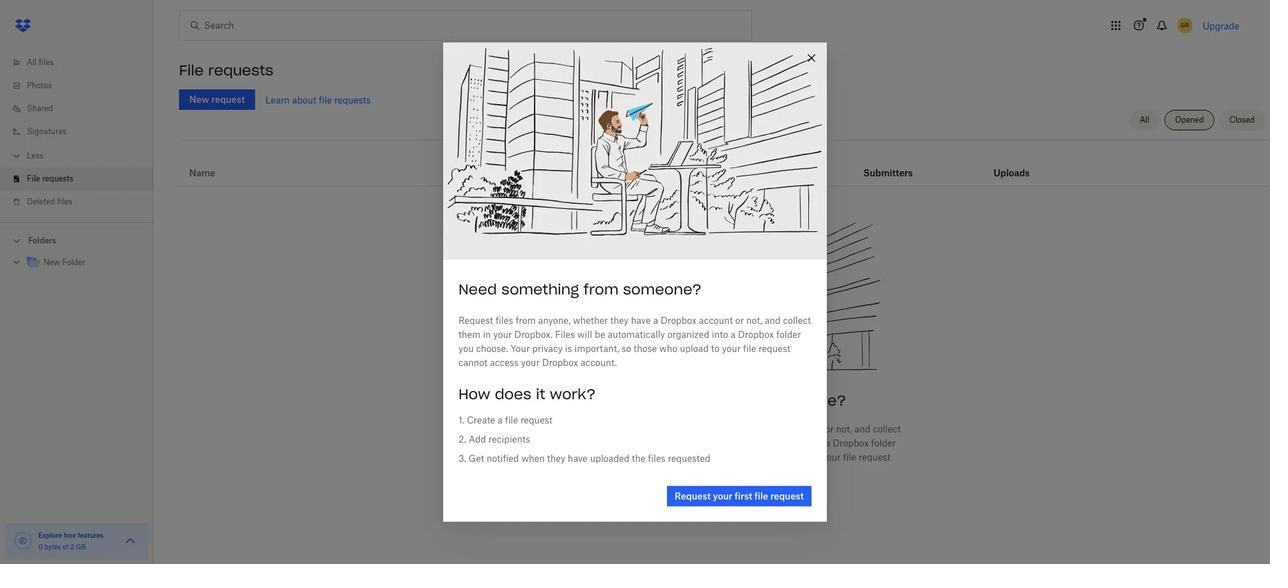 Task type: locate. For each thing, give the bounding box(es) containing it.
1 horizontal spatial be
[[690, 438, 700, 449]]

1 horizontal spatial automatically
[[703, 438, 760, 449]]

uploaded
[[590, 453, 630, 464]]

folders button
[[0, 231, 153, 250]]

1 horizontal spatial to
[[811, 452, 820, 463]]

deleted files
[[27, 197, 72, 207]]

files
[[39, 58, 54, 67], [57, 197, 72, 207], [496, 315, 513, 326], [585, 424, 603, 435], [648, 453, 666, 464]]

all files
[[27, 58, 54, 67]]

first
[[735, 491, 752, 502]]

in up how
[[483, 329, 491, 340]]

0 vertical spatial collect
[[783, 315, 811, 326]]

0 horizontal spatial collect
[[783, 315, 811, 326]]

files
[[555, 329, 575, 340], [650, 438, 670, 449]]

file inside button
[[755, 491, 768, 502]]

new
[[43, 258, 60, 267]]

all
[[27, 58, 37, 67], [1140, 115, 1150, 125]]

files up the work?
[[555, 329, 575, 340]]

will up requested
[[672, 438, 687, 449]]

0 vertical spatial in
[[483, 329, 491, 340]]

them up 3. get notified when they have uploaded the files requested
[[553, 438, 575, 449]]

all inside button
[[1140, 115, 1150, 125]]

0 horizontal spatial choose.
[[476, 343, 508, 354]]

request
[[459, 315, 493, 326], [548, 424, 583, 435], [675, 491, 711, 502]]

0 vertical spatial your
[[511, 343, 530, 354]]

1 vertical spatial something
[[646, 392, 724, 410]]

dropbox
[[661, 315, 697, 326], [738, 329, 774, 340], [542, 357, 578, 368], [750, 424, 786, 435], [833, 438, 869, 449], [729, 466, 765, 477]]

0 horizontal spatial important,
[[575, 343, 619, 354]]

choose. up how
[[476, 343, 508, 354]]

1 vertical spatial be
[[690, 438, 700, 449]]

organized
[[667, 329, 709, 340], [762, 438, 804, 449]]

be
[[595, 329, 605, 340], [690, 438, 700, 449]]

0 horizontal spatial be
[[595, 329, 605, 340]]

0 horizontal spatial account.
[[581, 357, 617, 368]]

0 vertical spatial organized
[[667, 329, 709, 340]]

have
[[631, 315, 651, 326], [721, 424, 741, 435], [568, 453, 588, 464]]

is inside dialog
[[565, 343, 572, 354]]

1 vertical spatial account.
[[767, 466, 804, 477]]

0 horizontal spatial you
[[459, 343, 474, 354]]

account.
[[581, 357, 617, 368], [767, 466, 804, 477]]

all for all
[[1140, 115, 1150, 125]]

will up the work?
[[577, 329, 592, 340]]

something
[[501, 281, 579, 299], [646, 392, 724, 410]]

access up does
[[490, 357, 519, 368]]

your inside button
[[713, 491, 733, 502]]

to
[[711, 343, 720, 354], [811, 452, 820, 463]]

1 vertical spatial account
[[789, 424, 823, 435]]

all inside 'link'
[[27, 58, 37, 67]]

1 vertical spatial collect
[[873, 424, 901, 435]]

0 vertical spatial they
[[610, 315, 629, 326]]

your left the
[[611, 452, 630, 463]]

request files from anyone, whether they have a dropbox account or not, and collect them in your dropbox. files will be automatically organized into a dropbox folder you choose. your privacy is important, so those who upload to your file request cannot access your dropbox account. inside dialog
[[459, 315, 811, 368]]

you right when
[[559, 452, 574, 463]]

cannot inside dialog
[[459, 357, 488, 368]]

0 horizontal spatial file requests
[[27, 174, 73, 184]]

0 vertical spatial all
[[27, 58, 37, 67]]

organized inside dialog
[[667, 329, 709, 340]]

2 horizontal spatial request
[[675, 491, 711, 502]]

0 horizontal spatial will
[[577, 329, 592, 340]]

requests
[[208, 61, 273, 79], [334, 94, 371, 105], [42, 174, 73, 184]]

opened button
[[1165, 110, 1214, 130]]

into
[[712, 329, 728, 340], [807, 438, 823, 449]]

anyone,
[[538, 315, 571, 326], [628, 424, 660, 435]]

quota usage element
[[13, 531, 33, 552]]

0 vertical spatial cannot
[[459, 357, 488, 368]]

less image
[[10, 150, 23, 162]]

file
[[319, 94, 332, 105], [743, 343, 756, 354], [505, 415, 518, 426], [843, 452, 856, 463], [755, 491, 768, 502]]

a
[[653, 315, 658, 326], [731, 329, 736, 340], [498, 415, 503, 426], [743, 424, 748, 435], [825, 438, 830, 449]]

is right the
[[665, 452, 672, 463]]

cannot
[[459, 357, 488, 368], [645, 466, 674, 477]]

0 horizontal spatial cannot
[[459, 357, 488, 368]]

all left opened
[[1140, 115, 1150, 125]]

account
[[699, 315, 733, 326], [789, 424, 823, 435]]

1 horizontal spatial requests
[[208, 61, 273, 79]]

0 horizontal spatial into
[[712, 329, 728, 340]]

need something from someone?
[[459, 281, 702, 299], [603, 392, 846, 410]]

dropbox. up the
[[609, 438, 648, 449]]

who
[[659, 343, 677, 354], [759, 452, 777, 463]]

1 vertical spatial them
[[553, 438, 575, 449]]

0 vertical spatial files
[[555, 329, 575, 340]]

you
[[459, 343, 474, 354], [559, 452, 574, 463]]

all up the photos
[[27, 58, 37, 67]]

list
[[0, 43, 153, 223]]

important, up the work?
[[575, 343, 619, 354]]

privacy up the it
[[532, 343, 563, 354]]

0 vertical spatial choose.
[[476, 343, 508, 354]]

need inside dialog
[[459, 281, 497, 299]]

requests up deleted files
[[42, 174, 73, 184]]

request
[[759, 343, 791, 354], [521, 415, 552, 426], [859, 452, 891, 463], [770, 491, 804, 502]]

1. create a file request
[[459, 415, 552, 426]]

is
[[565, 343, 572, 354], [665, 452, 672, 463]]

1 horizontal spatial so
[[722, 452, 731, 463]]

new folder link
[[26, 255, 143, 272]]

in inside dialog
[[483, 329, 491, 340]]

1 vertical spatial who
[[759, 452, 777, 463]]

1 horizontal spatial column header
[[994, 150, 1045, 181]]

them
[[459, 329, 481, 340], [553, 438, 575, 449]]

privacy right uploaded
[[632, 452, 663, 463]]

and
[[765, 315, 781, 326], [855, 424, 871, 435]]

0 vertical spatial someone?
[[623, 281, 702, 299]]

2 horizontal spatial requests
[[334, 94, 371, 105]]

upload
[[680, 343, 709, 354], [780, 452, 809, 463]]

2
[[70, 544, 74, 551]]

in up 3. get notified when they have uploaded the files requested
[[578, 438, 586, 449]]

1 vertical spatial file requests
[[27, 174, 73, 184]]

1 horizontal spatial upload
[[780, 452, 809, 463]]

3.
[[459, 453, 466, 464]]

0 horizontal spatial automatically
[[608, 329, 665, 340]]

when
[[522, 453, 545, 464]]

1 horizontal spatial those
[[734, 452, 757, 463]]

created
[[473, 168, 508, 178]]

1 horizontal spatial they
[[610, 315, 629, 326]]

need
[[459, 281, 497, 299], [603, 392, 641, 410]]

request inside button
[[770, 491, 804, 502]]

3. get notified when they have uploaded the files requested
[[459, 453, 710, 464]]

automatically
[[608, 329, 665, 340], [703, 438, 760, 449]]

privacy inside dialog
[[532, 343, 563, 354]]

1 vertical spatial folder
[[871, 438, 896, 449]]

account inside dialog
[[699, 315, 733, 326]]

account. inside dialog
[[581, 357, 617, 368]]

1 horizontal spatial all
[[1140, 115, 1150, 125]]

0 horizontal spatial upload
[[680, 343, 709, 354]]

not, inside dialog
[[746, 315, 762, 326]]

dialog
[[443, 42, 827, 522]]

2. add recipients
[[459, 434, 530, 445]]

requests inside file requests link
[[42, 174, 73, 184]]

files up requested
[[650, 438, 670, 449]]

your
[[511, 343, 530, 354], [611, 452, 630, 463]]

0 vertical spatial need
[[459, 281, 497, 299]]

row
[[179, 145, 1270, 187]]

0 horizontal spatial all
[[27, 58, 37, 67]]

0 horizontal spatial them
[[459, 329, 481, 340]]

dropbox. up how does it work? at the bottom left
[[514, 329, 553, 340]]

important, inside dialog
[[575, 343, 619, 354]]

0 horizontal spatial whether
[[573, 315, 608, 326]]

1 horizontal spatial someone?
[[768, 392, 846, 410]]

1 horizontal spatial organized
[[762, 438, 804, 449]]

your up how does it work? at the bottom left
[[511, 343, 530, 354]]

request files from anyone, whether they have a dropbox account or not, and collect them in your dropbox. files will be automatically organized into a dropbox folder you choose. your privacy is important, so those who upload to your file request cannot access your dropbox account.
[[459, 315, 811, 368], [548, 424, 901, 477]]

0 vertical spatial whether
[[573, 315, 608, 326]]

access down requested
[[677, 466, 705, 477]]

1 vertical spatial file
[[27, 174, 40, 184]]

0 vertical spatial privacy
[[532, 343, 563, 354]]

explore free features 0 bytes of 2 gb
[[38, 532, 104, 551]]

or
[[735, 315, 744, 326], [825, 424, 834, 435]]

1 vertical spatial have
[[721, 424, 741, 435]]

cannot up how
[[459, 357, 488, 368]]

0 vertical spatial so
[[622, 343, 631, 354]]

1 vertical spatial dropbox.
[[609, 438, 648, 449]]

notified
[[487, 453, 519, 464]]

who inside dialog
[[659, 343, 677, 354]]

0 horizontal spatial someone?
[[623, 281, 702, 299]]

1 horizontal spatial whether
[[663, 424, 698, 435]]

file requests
[[179, 61, 273, 79], [27, 174, 73, 184]]

0 vertical spatial access
[[490, 357, 519, 368]]

1 horizontal spatial collect
[[873, 424, 901, 435]]

opened
[[1175, 115, 1204, 125]]

folder inside dialog
[[776, 329, 801, 340]]

privacy
[[532, 343, 563, 354], [632, 452, 663, 463]]

0 horizontal spatial and
[[765, 315, 781, 326]]

gb
[[76, 544, 86, 551]]

1 horizontal spatial something
[[646, 392, 724, 410]]

free
[[64, 532, 76, 540]]

0 horizontal spatial folder
[[776, 329, 801, 340]]

file requests up deleted files
[[27, 174, 73, 184]]

from
[[584, 281, 619, 299], [516, 315, 536, 326], [728, 392, 763, 410], [605, 424, 626, 435]]

choose. left the
[[576, 452, 608, 463]]

1 horizontal spatial account
[[789, 424, 823, 435]]

1 vertical spatial all
[[1140, 115, 1150, 125]]

account. up request your first file request
[[767, 466, 804, 477]]

important,
[[575, 343, 619, 354], [675, 452, 719, 463]]

you up how
[[459, 343, 474, 354]]

1 horizontal spatial not,
[[836, 424, 852, 435]]

folder
[[776, 329, 801, 340], [871, 438, 896, 449]]

0 vertical spatial those
[[634, 343, 657, 354]]

cannot down the
[[645, 466, 674, 477]]

0 horizontal spatial privacy
[[532, 343, 563, 354]]

will inside dialog
[[577, 329, 592, 340]]

about
[[292, 94, 316, 105]]

is up the work?
[[565, 343, 572, 354]]

row containing name
[[179, 145, 1270, 187]]

requests right about
[[334, 94, 371, 105]]

0 vertical spatial account.
[[581, 357, 617, 368]]

0 horizontal spatial is
[[565, 343, 572, 354]]

something inside dialog
[[501, 281, 579, 299]]

choose.
[[476, 343, 508, 354], [576, 452, 608, 463]]

those
[[634, 343, 657, 354], [734, 452, 757, 463]]

in
[[483, 329, 491, 340], [578, 438, 586, 449]]

file requests up learn
[[179, 61, 273, 79]]

1 horizontal spatial access
[[677, 466, 705, 477]]

them up how
[[459, 329, 481, 340]]

1 vertical spatial you
[[559, 452, 574, 463]]

1 horizontal spatial request
[[548, 424, 583, 435]]

requests up learn
[[208, 61, 273, 79]]

so
[[622, 343, 631, 354], [722, 452, 731, 463]]

folder
[[62, 258, 85, 267]]

closed
[[1230, 115, 1255, 125]]

0 horizontal spatial they
[[547, 453, 565, 464]]

1 vertical spatial need
[[603, 392, 641, 410]]

0 horizontal spatial column header
[[863, 150, 915, 181]]

0
[[38, 544, 43, 551]]

how
[[459, 385, 490, 403]]

file inside list item
[[27, 174, 40, 184]]

1 horizontal spatial is
[[665, 452, 672, 463]]

account. up the work?
[[581, 357, 617, 368]]

automatically inside dialog
[[608, 329, 665, 340]]

0 horizontal spatial in
[[483, 329, 491, 340]]

1 vertical spatial anyone,
[[628, 424, 660, 435]]

bytes
[[44, 544, 61, 551]]

1 horizontal spatial in
[[578, 438, 586, 449]]

dropbox.
[[514, 329, 553, 340], [609, 438, 648, 449]]

column header
[[863, 150, 915, 181], [994, 150, 1045, 181]]

your inside dialog
[[511, 343, 530, 354]]

they
[[610, 315, 629, 326], [700, 424, 718, 435], [547, 453, 565, 464]]

1 vertical spatial your
[[611, 452, 630, 463]]

file
[[179, 61, 204, 79], [27, 174, 40, 184]]

someone?
[[623, 281, 702, 299], [768, 392, 846, 410]]

0 horizontal spatial have
[[568, 453, 588, 464]]

important, up request your first file request
[[675, 452, 719, 463]]

0 vertical spatial anyone,
[[538, 315, 571, 326]]

upgrade link
[[1203, 20, 1239, 31]]



Task type: vqa. For each thing, say whether or not it's contained in the screenshot.
filters to the bottom
no



Task type: describe. For each thing, give the bounding box(es) containing it.
learn
[[265, 94, 290, 105]]

whether inside dialog
[[573, 315, 608, 326]]

recipients
[[489, 434, 530, 445]]

all for all files
[[27, 58, 37, 67]]

1 vertical spatial request files from anyone, whether they have a dropbox account or not, and collect them in your dropbox. files will be automatically organized into a dropbox folder you choose. your privacy is important, so those who upload to your file request cannot access your dropbox account.
[[548, 424, 901, 477]]

them inside dialog
[[459, 329, 481, 340]]

shared
[[27, 104, 53, 113]]

explore
[[38, 532, 62, 540]]

1 vertical spatial access
[[677, 466, 705, 477]]

2.
[[459, 434, 466, 445]]

1 vertical spatial into
[[807, 438, 823, 449]]

1 vertical spatial will
[[672, 438, 687, 449]]

0 vertical spatial request
[[459, 315, 493, 326]]

deleted files link
[[10, 191, 153, 214]]

features
[[78, 532, 104, 540]]

files inside all files 'link'
[[39, 58, 54, 67]]

file requests link
[[10, 168, 153, 191]]

request your first file request button
[[667, 487, 812, 507]]

1 horizontal spatial files
[[650, 438, 670, 449]]

1 horizontal spatial privacy
[[632, 452, 663, 463]]

requested
[[668, 453, 710, 464]]

1 horizontal spatial important,
[[675, 452, 719, 463]]

2 horizontal spatial they
[[700, 424, 718, 435]]

shared link
[[10, 97, 153, 120]]

all files link
[[10, 51, 153, 74]]

or inside dialog
[[735, 315, 744, 326]]

less
[[27, 151, 44, 161]]

1 vertical spatial is
[[665, 452, 672, 463]]

dialog containing need something from someone?
[[443, 42, 827, 522]]

file requests list item
[[0, 168, 153, 191]]

1 vertical spatial need something from someone?
[[603, 392, 846, 410]]

1 horizontal spatial folder
[[871, 438, 896, 449]]

0 vertical spatial file requests
[[179, 61, 273, 79]]

0 horizontal spatial anyone,
[[538, 315, 571, 326]]

work?
[[550, 385, 596, 403]]

dropbox image
[[10, 13, 36, 38]]

1 vertical spatial automatically
[[703, 438, 760, 449]]

those inside dialog
[[634, 343, 657, 354]]

files inside dialog
[[555, 329, 575, 340]]

1 horizontal spatial dropbox.
[[609, 438, 648, 449]]

0 vertical spatial requests
[[208, 61, 273, 79]]

name
[[189, 168, 215, 178]]

someone? inside dialog
[[623, 281, 702, 299]]

learn about file requests
[[265, 94, 371, 105]]

1 horizontal spatial anyone,
[[628, 424, 660, 435]]

1 horizontal spatial cannot
[[645, 466, 674, 477]]

get
[[469, 453, 484, 464]]

and inside dialog
[[765, 315, 781, 326]]

0 horizontal spatial access
[[490, 357, 519, 368]]

photos link
[[10, 74, 153, 97]]

1 vertical spatial not,
[[836, 424, 852, 435]]

does
[[495, 385, 531, 403]]

of
[[63, 544, 68, 551]]

pro trial element
[[713, 166, 734, 181]]

so inside dialog
[[622, 343, 631, 354]]

collect inside dialog
[[783, 315, 811, 326]]

2 vertical spatial they
[[547, 453, 565, 464]]

how does it work?
[[459, 385, 596, 403]]

2 vertical spatial have
[[568, 453, 588, 464]]

learn about file requests link
[[265, 94, 371, 105]]

1 horizontal spatial need
[[603, 392, 641, 410]]

to inside dialog
[[711, 343, 720, 354]]

add
[[469, 434, 486, 445]]

0 vertical spatial upload
[[680, 343, 709, 354]]

files inside deleted files link
[[57, 197, 72, 207]]

2 column header from the left
[[994, 150, 1045, 181]]

0 vertical spatial have
[[631, 315, 651, 326]]

signatures
[[27, 127, 67, 136]]

closed button
[[1219, 110, 1265, 130]]

1.
[[459, 415, 464, 426]]

created button
[[473, 166, 508, 181]]

folders
[[28, 236, 56, 246]]

you inside dialog
[[459, 343, 474, 354]]

deleted
[[27, 197, 55, 207]]

1 horizontal spatial choose.
[[576, 452, 608, 463]]

1 vertical spatial organized
[[762, 438, 804, 449]]

request inside request your first file request button
[[675, 491, 711, 502]]

file requests inside list item
[[27, 174, 73, 184]]

1 vertical spatial in
[[578, 438, 586, 449]]

photos
[[27, 81, 52, 90]]

the
[[632, 453, 646, 464]]

need something from someone? inside dialog
[[459, 281, 702, 299]]

list containing all files
[[0, 43, 153, 223]]

1 horizontal spatial your
[[611, 452, 630, 463]]

signatures link
[[10, 120, 153, 143]]

choose. inside dialog
[[476, 343, 508, 354]]

into inside dialog
[[712, 329, 728, 340]]

0 vertical spatial file
[[179, 61, 204, 79]]

be inside dialog
[[595, 329, 605, 340]]

upgrade
[[1203, 20, 1239, 31]]

request your first file request
[[675, 491, 804, 502]]

it
[[536, 385, 545, 403]]

1 vertical spatial requests
[[334, 94, 371, 105]]

new folder
[[43, 258, 85, 267]]

all button
[[1130, 110, 1160, 130]]

dropbox. inside dialog
[[514, 329, 553, 340]]

1 vertical spatial or
[[825, 424, 834, 435]]

1 horizontal spatial and
[[855, 424, 871, 435]]

1 vertical spatial request
[[548, 424, 583, 435]]

create
[[467, 415, 495, 426]]

1 column header from the left
[[863, 150, 915, 181]]



